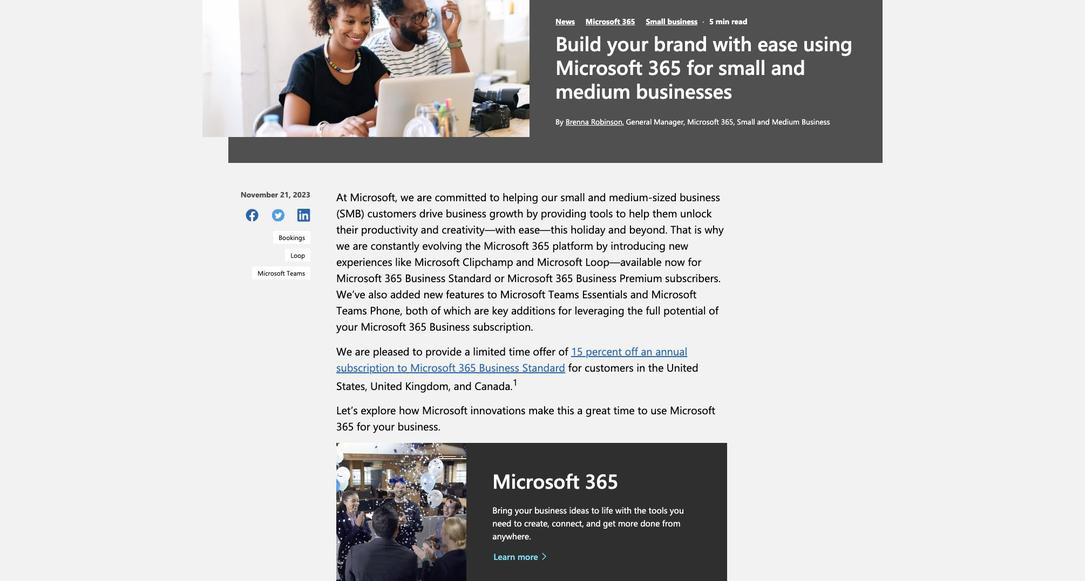Task type: describe. For each thing, give the bounding box(es) containing it.
make
[[529, 403, 555, 418]]

to up anywhere.
[[514, 518, 522, 529]]

5 min read
[[710, 16, 748, 26]]

by brenna robinson, general manager, microsoft 365, small and medium business
[[556, 117, 830, 127]]

2023
[[293, 189, 311, 200]]

your inside build your brand with ease using microsoft 365 for small and medium businesses
[[607, 30, 649, 56]]

loop
[[291, 251, 305, 260]]

customers inside for customers in the united states, united kingdom, and canada.
[[585, 360, 634, 375]]

loop—available
[[586, 254, 662, 269]]

businesses
[[636, 77, 732, 104]]

key
[[492, 303, 508, 317]]

365 left the small business link
[[622, 16, 636, 26]]

build
[[556, 30, 602, 56]]

great
[[586, 403, 611, 418]]

for customers in the united states, united kingdom, and canada.
[[336, 360, 699, 393]]

build your brand with ease using microsoft 365 for small and medium businesses
[[556, 30, 853, 104]]

brand
[[654, 30, 708, 56]]

teams inside "microsoft teams" link
[[287, 269, 305, 277]]

microsoft,
[[350, 189, 398, 204]]

essentials
[[582, 287, 628, 301]]

bookings link
[[273, 231, 311, 244]]

365 down ease—this
[[532, 238, 550, 253]]

business.
[[398, 419, 441, 434]]

15 percent off an annual subscription to microsoft 365 business standard link
[[336, 344, 688, 375]]

microsoft down phone,
[[361, 319, 406, 334]]

an
[[641, 344, 653, 358]]

news
[[556, 16, 575, 26]]

by
[[556, 117, 564, 127]]

0 vertical spatial by
[[527, 206, 538, 220]]

learn
[[494, 551, 515, 563]]

5
[[710, 16, 714, 26]]

clipchamp
[[463, 254, 513, 269]]

their
[[336, 222, 358, 236]]

time inside let's explore how microsoft innovations make this a great time to use microsoft 365 for your business.
[[614, 403, 635, 418]]

percent
[[586, 344, 622, 358]]

the down creativity—with at the top
[[465, 238, 481, 253]]

potential
[[664, 303, 706, 317]]

a group of people standing in front of a crowd image
[[336, 444, 467, 582]]

small business
[[646, 16, 698, 26]]

life
[[602, 505, 613, 516]]

for inside for customers in the united states, united kingdom, and canada.
[[569, 360, 582, 375]]

1 horizontal spatial new
[[669, 238, 689, 253]]

are left key
[[474, 303, 489, 317]]

microsoft down kingdom,
[[422, 403, 468, 418]]

for inside build your brand with ease using microsoft 365 for small and medium businesses
[[687, 53, 713, 80]]

365 inside let's explore how microsoft innovations make this a great time to use microsoft 365 for your business.
[[336, 419, 354, 434]]

tools inside at microsoft, we are committed to helping our small and medium-sized business (smb) customers drive business growth by providing tools to help them unlock their productivity and creativity—with ease—this holiday and beyond. that is why we are constantly evolving the microsoft 365 platform by introducing new experiences like microsoft clipchamp and microsoft loop—available now for microsoft 365 business standard or microsoft 365 business premium subscribers. we've also added new features to microsoft teams essentials and microsoft teams phone, both of which are key additions for leveraging the full potential of your microsoft 365 business subscription.
[[590, 206, 613, 220]]

microsoft left 365,
[[688, 117, 719, 127]]

unlock
[[681, 206, 712, 220]]

365 inside build your brand with ease using microsoft 365 for small and medium businesses
[[648, 53, 682, 80]]

november
[[241, 189, 278, 200]]

from
[[663, 518, 681, 529]]

drive
[[420, 206, 443, 220]]

like
[[395, 254, 412, 269]]

annual
[[656, 344, 688, 358]]

brenna robinson, link
[[566, 117, 624, 127]]

features
[[446, 287, 484, 301]]

2 horizontal spatial of
[[709, 303, 719, 317]]

subscription
[[336, 360, 395, 375]]

min
[[716, 16, 730, 26]]

added
[[390, 287, 421, 301]]

business down the committed
[[446, 206, 487, 220]]

microsoft up the create,
[[493, 468, 580, 494]]

connect,
[[552, 518, 584, 529]]

are up subscription
[[355, 344, 370, 358]]

microsoft teams link
[[252, 267, 311, 280]]

november 21, 2023
[[241, 189, 311, 200]]

read
[[732, 16, 748, 26]]

are up drive
[[417, 189, 432, 204]]

standard inside 15 percent off an annual subscription to microsoft 365 business standard
[[523, 360, 566, 375]]

phone,
[[370, 303, 403, 317]]

microsoft down experiences
[[336, 270, 382, 285]]

learn more
[[494, 551, 538, 563]]

and inside build your brand with ease using microsoft 365 for small and medium businesses
[[772, 53, 806, 80]]

to inside let's explore how microsoft innovations make this a great time to use microsoft 365 for your business.
[[638, 403, 648, 418]]

need
[[493, 518, 512, 529]]

also
[[368, 287, 388, 301]]

now
[[665, 254, 685, 269]]

limited
[[473, 344, 506, 358]]

subscribers.
[[665, 270, 721, 285]]

sized
[[653, 189, 677, 204]]

our
[[542, 189, 558, 204]]

for inside let's explore how microsoft innovations make this a great time to use microsoft 365 for your business.
[[357, 419, 370, 434]]

365 up life
[[585, 468, 619, 494]]

to up growth
[[490, 189, 500, 204]]

with inside bring your business ideas to life with the tools you need to create, connect, and get more done from anywhere.
[[616, 505, 632, 516]]

at microsoft, we are committed to helping our small and medium-sized business (smb) customers drive business growth by providing tools to help them unlock their productivity and creativity—with ease—this holiday and beyond. that is why we are constantly evolving the microsoft 365 platform by introducing new experiences like microsoft clipchamp and microsoft loop—available now for microsoft 365 business standard or microsoft 365 business premium subscribers. we've also added new features to microsoft teams essentials and microsoft teams phone, both of which are key additions for leveraging the full potential of your microsoft 365 business subscription.
[[336, 189, 724, 334]]

news link
[[556, 16, 575, 26]]

help
[[629, 206, 650, 220]]

small inside build your brand with ease using microsoft 365 for small and medium businesses
[[719, 53, 766, 80]]

providing
[[541, 206, 587, 220]]

1 horizontal spatial teams
[[336, 303, 367, 317]]

get
[[603, 518, 616, 529]]

create,
[[524, 518, 550, 529]]

holiday
[[571, 222, 606, 236]]

medium-
[[609, 189, 653, 204]]

0 horizontal spatial time
[[509, 344, 530, 358]]

explore
[[361, 403, 396, 418]]

to left life
[[592, 505, 600, 516]]

your inside bring your business ideas to life with the tools you need to create, connect, and get more done from anywhere.
[[515, 505, 532, 516]]

loop link
[[285, 249, 311, 262]]

are up experiences
[[353, 238, 368, 253]]

microsoft down platform on the right top of page
[[537, 254, 583, 269]]

in
[[637, 360, 646, 375]]

manager,
[[654, 117, 686, 127]]

two graphic designers sit in front of an open laptop. image
[[203, 0, 530, 137]]

365 inside 15 percent off an annual subscription to microsoft 365 business standard
[[459, 360, 476, 375]]

anywhere.
[[493, 531, 531, 542]]

constantly
[[371, 238, 420, 253]]



Task type: locate. For each thing, give the bounding box(es) containing it.
states,
[[336, 378, 368, 393]]

small business link
[[646, 16, 698, 26]]

with down 5 min read
[[713, 30, 752, 56]]

your down explore
[[373, 419, 395, 434]]

offer
[[533, 344, 556, 358]]

medium
[[772, 117, 800, 127]]

business down limited
[[479, 360, 520, 375]]

your down microsoft 365 link
[[607, 30, 649, 56]]

1 vertical spatial standard
[[523, 360, 566, 375]]

tools up holiday
[[590, 206, 613, 220]]

let's
[[336, 403, 358, 418]]

business
[[802, 117, 830, 127], [405, 270, 446, 285], [576, 270, 617, 285], [430, 319, 470, 334], [479, 360, 520, 375]]

0 vertical spatial teams
[[287, 269, 305, 277]]

microsoft inside build your brand with ease using microsoft 365 for small and medium businesses
[[556, 53, 643, 80]]

business down which
[[430, 319, 470, 334]]

1 horizontal spatial small
[[737, 117, 755, 127]]

365 down the small business link
[[648, 53, 682, 80]]

microsoft up potential
[[652, 287, 697, 301]]

with right life
[[616, 505, 632, 516]]

0 horizontal spatial by
[[527, 206, 538, 220]]

microsoft right use
[[670, 403, 716, 418]]

1 vertical spatial more
[[518, 551, 538, 563]]

1 vertical spatial united
[[371, 378, 402, 393]]

microsoft up clipchamp
[[484, 238, 529, 253]]

0 vertical spatial united
[[667, 360, 699, 375]]

and inside bring your business ideas to life with the tools you need to create, connect, and get more done from anywhere.
[[587, 518, 601, 529]]

we
[[336, 344, 352, 358]]

to left use
[[638, 403, 648, 418]]

committed
[[435, 189, 487, 204]]

business up the essentials
[[576, 270, 617, 285]]

small right 365,
[[737, 117, 755, 127]]

a right this
[[577, 403, 583, 418]]

1 horizontal spatial small
[[719, 53, 766, 80]]

by
[[527, 206, 538, 220], [596, 238, 608, 253]]

the up done
[[634, 505, 647, 516]]

bring
[[493, 505, 513, 516]]

how
[[399, 403, 419, 418]]

0 vertical spatial we
[[401, 189, 414, 204]]

new down "that"
[[669, 238, 689, 253]]

creativity—with
[[442, 222, 516, 236]]

21,
[[280, 189, 291, 200]]

small
[[719, 53, 766, 80], [561, 189, 585, 204]]

ease—this
[[519, 222, 568, 236]]

is
[[695, 222, 702, 236]]

365 down we are pleased to provide a limited time offer of
[[459, 360, 476, 375]]

0 horizontal spatial tools
[[590, 206, 613, 220]]

business
[[668, 16, 698, 26], [680, 189, 721, 204], [446, 206, 487, 220], [535, 505, 567, 516]]

your inside at microsoft, we are committed to helping our small and medium-sized business (smb) customers drive business growth by providing tools to help them unlock their productivity and creativity—with ease—this holiday and beyond. that is why we are constantly evolving the microsoft 365 platform by introducing new experiences like microsoft clipchamp and microsoft loop—available now for microsoft 365 business standard or microsoft 365 business premium subscribers. we've also added new features to microsoft teams essentials and microsoft teams phone, both of which are key additions for leveraging the full potential of your microsoft 365 business subscription.
[[336, 319, 358, 334]]

0 vertical spatial customers
[[368, 206, 417, 220]]

and inside for customers in the united states, united kingdom, and canada.
[[454, 378, 472, 393]]

small inside at microsoft, we are committed to helping our small and medium-sized business (smb) customers drive business growth by providing tools to help them unlock their productivity and creativity—with ease—this holiday and beyond. that is why we are constantly evolving the microsoft 365 platform by introducing new experiences like microsoft clipchamp and microsoft loop—available now for microsoft 365 business standard or microsoft 365 business premium subscribers. we've also added new features to microsoft teams essentials and microsoft teams phone, both of which are key additions for leveraging the full potential of your microsoft 365 business subscription.
[[561, 189, 585, 204]]

1 vertical spatial new
[[424, 287, 443, 301]]

2 vertical spatial teams
[[336, 303, 367, 317]]

bookings
[[279, 233, 305, 242]]

provide
[[426, 344, 462, 358]]

microsoft teams
[[258, 269, 305, 277]]

business up the create,
[[535, 505, 567, 516]]

0 horizontal spatial with
[[616, 505, 632, 516]]

1 horizontal spatial by
[[596, 238, 608, 253]]

evolving
[[423, 238, 463, 253]]

time right great at right bottom
[[614, 403, 635, 418]]

the right in
[[649, 360, 664, 375]]

microsoft up build
[[586, 16, 620, 26]]

to inside 15 percent off an annual subscription to microsoft 365 business standard
[[398, 360, 408, 375]]

1 horizontal spatial of
[[559, 344, 568, 358]]

small up brand
[[646, 16, 666, 26]]

off
[[625, 344, 638, 358]]

general
[[626, 117, 652, 127]]

by down holiday
[[596, 238, 608, 253]]

ease
[[758, 30, 798, 56]]

subscription.
[[473, 319, 533, 334]]

we've
[[336, 287, 366, 301]]

1 vertical spatial with
[[616, 505, 632, 516]]

0 vertical spatial more
[[618, 518, 638, 529]]

0 vertical spatial with
[[713, 30, 752, 56]]

united
[[667, 360, 699, 375], [371, 378, 402, 393]]

365 down let's
[[336, 419, 354, 434]]

365 down "like"
[[385, 270, 402, 285]]

1 vertical spatial by
[[596, 238, 608, 253]]

customers up productivity
[[368, 206, 417, 220]]

innovations
[[471, 403, 526, 418]]

beyond.
[[630, 222, 668, 236]]

for down explore
[[357, 419, 370, 434]]

0 vertical spatial small
[[646, 16, 666, 26]]

more right get
[[618, 518, 638, 529]]

to down or
[[487, 287, 497, 301]]

the inside bring your business ideas to life with the tools you need to create, connect, and get more done from anywhere.
[[634, 505, 647, 516]]

we
[[401, 189, 414, 204], [336, 238, 350, 253]]

full
[[646, 303, 661, 317]]

2 horizontal spatial teams
[[549, 287, 579, 301]]

1 horizontal spatial time
[[614, 403, 635, 418]]

(smb)
[[336, 206, 365, 220]]

365,
[[721, 117, 735, 127]]

business inside bring your business ideas to life with the tools you need to create, connect, and get more done from anywhere.
[[535, 505, 567, 516]]

more right learn
[[518, 551, 538, 563]]

1 vertical spatial we
[[336, 238, 350, 253]]

0 horizontal spatial more
[[518, 551, 538, 563]]

1 horizontal spatial united
[[667, 360, 699, 375]]

1 horizontal spatial we
[[401, 189, 414, 204]]

1 vertical spatial a
[[577, 403, 583, 418]]

0 horizontal spatial united
[[371, 378, 402, 393]]

microsoft right or
[[508, 270, 553, 285]]

robinson,
[[591, 117, 624, 127]]

helping
[[503, 189, 539, 204]]

use
[[651, 403, 667, 418]]

teams down loop link
[[287, 269, 305, 277]]

customers
[[368, 206, 417, 220], [585, 360, 634, 375]]

0 horizontal spatial small
[[646, 16, 666, 26]]

for up subscribers.
[[688, 254, 702, 269]]

0 horizontal spatial of
[[431, 303, 441, 317]]

microsoft inside 15 percent off an annual subscription to microsoft 365 business standard
[[410, 360, 456, 375]]

the inside for customers in the united states, united kingdom, and canada.
[[649, 360, 664, 375]]

for
[[687, 53, 713, 80], [688, 254, 702, 269], [559, 303, 572, 317], [569, 360, 582, 375], [357, 419, 370, 434]]

0 vertical spatial microsoft 365
[[586, 16, 636, 26]]

microsoft 365 up build
[[586, 16, 636, 26]]

productivity
[[361, 222, 418, 236]]

by up ease—this
[[527, 206, 538, 220]]

of left 15 on the bottom
[[559, 344, 568, 358]]

microsoft down microsoft 365 link
[[556, 53, 643, 80]]

the left full
[[628, 303, 643, 317]]

bring your business ideas to life with the tools you need to create, connect, and get more done from anywhere.
[[493, 505, 684, 542]]

1 vertical spatial teams
[[549, 287, 579, 301]]

united down annual
[[667, 360, 699, 375]]

premium
[[620, 270, 663, 285]]

365 down 'both'
[[409, 319, 427, 334]]

standard down the offer
[[523, 360, 566, 375]]

standard
[[449, 270, 492, 285], [523, 360, 566, 375]]

15 percent off an annual subscription to microsoft 365 business standard
[[336, 344, 688, 375]]

business inside 15 percent off an annual subscription to microsoft 365 business standard
[[479, 360, 520, 375]]

tools inside bring your business ideas to life with the tools you need to create, connect, and get more done from anywhere.
[[649, 505, 668, 516]]

of right potential
[[709, 303, 719, 317]]

to down pleased
[[398, 360, 408, 375]]

1
[[513, 376, 518, 388]]

your up 'we'
[[336, 319, 358, 334]]

teams up 'additions'
[[549, 287, 579, 301]]

ideas
[[570, 505, 589, 516]]

0 horizontal spatial we
[[336, 238, 350, 253]]

we right microsoft,
[[401, 189, 414, 204]]

a
[[465, 344, 470, 358], [577, 403, 583, 418]]

0 vertical spatial standard
[[449, 270, 492, 285]]

tools up done
[[649, 505, 668, 516]]

microsoft 365
[[586, 16, 636, 26], [493, 468, 619, 494]]

1 horizontal spatial tools
[[649, 505, 668, 516]]

1 horizontal spatial a
[[577, 403, 583, 418]]

at
[[336, 189, 347, 204]]

small down read
[[719, 53, 766, 80]]

your up the create,
[[515, 505, 532, 516]]

0 vertical spatial new
[[669, 238, 689, 253]]

0 vertical spatial tools
[[590, 206, 613, 220]]

pleased
[[373, 344, 410, 358]]

teams down we've
[[336, 303, 367, 317]]

new up 'both'
[[424, 287, 443, 301]]

customers inside at microsoft, we are committed to helping our small and medium-sized business (smb) customers drive business growth by providing tools to help them unlock their productivity and creativity—with ease—this holiday and beyond. that is why we are constantly evolving the microsoft 365 platform by introducing new experiences like microsoft clipchamp and microsoft loop—available now for microsoft 365 business standard or microsoft 365 business premium subscribers. we've also added new features to microsoft teams essentials and microsoft teams phone, both of which are key additions for leveraging the full potential of your microsoft 365 business subscription.
[[368, 206, 417, 220]]

microsoft up 'additions'
[[500, 287, 546, 301]]

business up unlock
[[680, 189, 721, 204]]

are
[[417, 189, 432, 204], [353, 238, 368, 253], [474, 303, 489, 317], [355, 344, 370, 358]]

done
[[641, 518, 660, 529]]

0 horizontal spatial small
[[561, 189, 585, 204]]

standard inside at microsoft, we are committed to helping our small and medium-sized business (smb) customers drive business growth by providing tools to help them unlock their productivity and creativity—with ease—this holiday and beyond. that is why we are constantly evolving the microsoft 365 platform by introducing new experiences like microsoft clipchamp and microsoft loop—available now for microsoft 365 business standard or microsoft 365 business premium subscribers. we've also added new features to microsoft teams essentials and microsoft teams phone, both of which are key additions for leveraging the full potential of your microsoft 365 business subscription.
[[449, 270, 492, 285]]

a inside let's explore how microsoft innovations make this a great time to use microsoft 365 for your business.
[[577, 403, 583, 418]]

business up added
[[405, 270, 446, 285]]

15
[[571, 344, 583, 358]]

365
[[622, 16, 636, 26], [648, 53, 682, 80], [532, 238, 550, 253], [385, 270, 402, 285], [556, 270, 573, 285], [409, 319, 427, 334], [459, 360, 476, 375], [336, 419, 354, 434], [585, 468, 619, 494]]

for right 'additions'
[[559, 303, 572, 317]]

0 horizontal spatial customers
[[368, 206, 417, 220]]

1 vertical spatial microsoft 365
[[493, 468, 619, 494]]

standard up features at left
[[449, 270, 492, 285]]

1 vertical spatial tools
[[649, 505, 668, 516]]

of right 'both'
[[431, 303, 441, 317]]

microsoft down bookings
[[258, 269, 285, 277]]

business right medium
[[802, 117, 830, 127]]

to
[[490, 189, 500, 204], [616, 206, 626, 220], [487, 287, 497, 301], [413, 344, 423, 358], [398, 360, 408, 375], [638, 403, 648, 418], [592, 505, 600, 516], [514, 518, 522, 529]]

let's explore how microsoft innovations make this a great time to use microsoft 365 for your business.
[[336, 403, 716, 434]]

microsoft
[[586, 16, 620, 26], [556, 53, 643, 80], [688, 117, 719, 127], [484, 238, 529, 253], [415, 254, 460, 269], [537, 254, 583, 269], [258, 269, 285, 277], [336, 270, 382, 285], [508, 270, 553, 285], [500, 287, 546, 301], [652, 287, 697, 301], [361, 319, 406, 334], [410, 360, 456, 375], [422, 403, 468, 418], [670, 403, 716, 418], [493, 468, 580, 494]]

we are pleased to provide a limited time offer of
[[336, 344, 571, 358]]

customers down percent
[[585, 360, 634, 375]]

more
[[618, 518, 638, 529], [518, 551, 538, 563]]

microsoft down evolving
[[415, 254, 460, 269]]

we down their
[[336, 238, 350, 253]]

1 horizontal spatial more
[[618, 518, 638, 529]]

0 horizontal spatial teams
[[287, 269, 305, 277]]

1 vertical spatial small
[[737, 117, 755, 127]]

to left help
[[616, 206, 626, 220]]

both
[[406, 303, 428, 317]]

0 horizontal spatial standard
[[449, 270, 492, 285]]

additions
[[511, 303, 556, 317]]

your
[[607, 30, 649, 56], [336, 319, 358, 334], [373, 419, 395, 434], [515, 505, 532, 516]]

business up brand
[[668, 16, 698, 26]]

for down 5
[[687, 53, 713, 80]]

0 vertical spatial small
[[719, 53, 766, 80]]

your inside let's explore how microsoft innovations make this a great time to use microsoft 365 for your business.
[[373, 419, 395, 434]]

1 horizontal spatial standard
[[523, 360, 566, 375]]

a left limited
[[465, 344, 470, 358]]

you
[[670, 505, 684, 516]]

why
[[705, 222, 724, 236]]

to left provide
[[413, 344, 423, 358]]

0 horizontal spatial a
[[465, 344, 470, 358]]

learn more link
[[493, 551, 549, 563]]

for down 15 on the bottom
[[569, 360, 582, 375]]

leveraging
[[575, 303, 625, 317]]

more inside bring your business ideas to life with the tools you need to create, connect, and get more done from anywhere.
[[618, 518, 638, 529]]

this
[[558, 403, 575, 418]]

0 vertical spatial time
[[509, 344, 530, 358]]

0 vertical spatial a
[[465, 344, 470, 358]]

united up explore
[[371, 378, 402, 393]]

1 horizontal spatial customers
[[585, 360, 634, 375]]

small up providing
[[561, 189, 585, 204]]

microsoft up kingdom,
[[410, 360, 456, 375]]

microsoft 365 up ideas
[[493, 468, 619, 494]]

0 horizontal spatial new
[[424, 287, 443, 301]]

the
[[465, 238, 481, 253], [628, 303, 643, 317], [649, 360, 664, 375], [634, 505, 647, 516]]

medium
[[556, 77, 631, 104]]

1 vertical spatial customers
[[585, 360, 634, 375]]

canada.
[[475, 378, 513, 393]]

that
[[671, 222, 692, 236]]

introducing
[[611, 238, 666, 253]]

1 horizontal spatial with
[[713, 30, 752, 56]]

time left the offer
[[509, 344, 530, 358]]

365 down platform on the right top of page
[[556, 270, 573, 285]]

them
[[653, 206, 678, 220]]

platform
[[553, 238, 594, 253]]

with inside build your brand with ease using microsoft 365 for small and medium businesses
[[713, 30, 752, 56]]

1 vertical spatial small
[[561, 189, 585, 204]]

1 vertical spatial time
[[614, 403, 635, 418]]



Task type: vqa. For each thing, say whether or not it's contained in the screenshot.
the dell "image"
no



